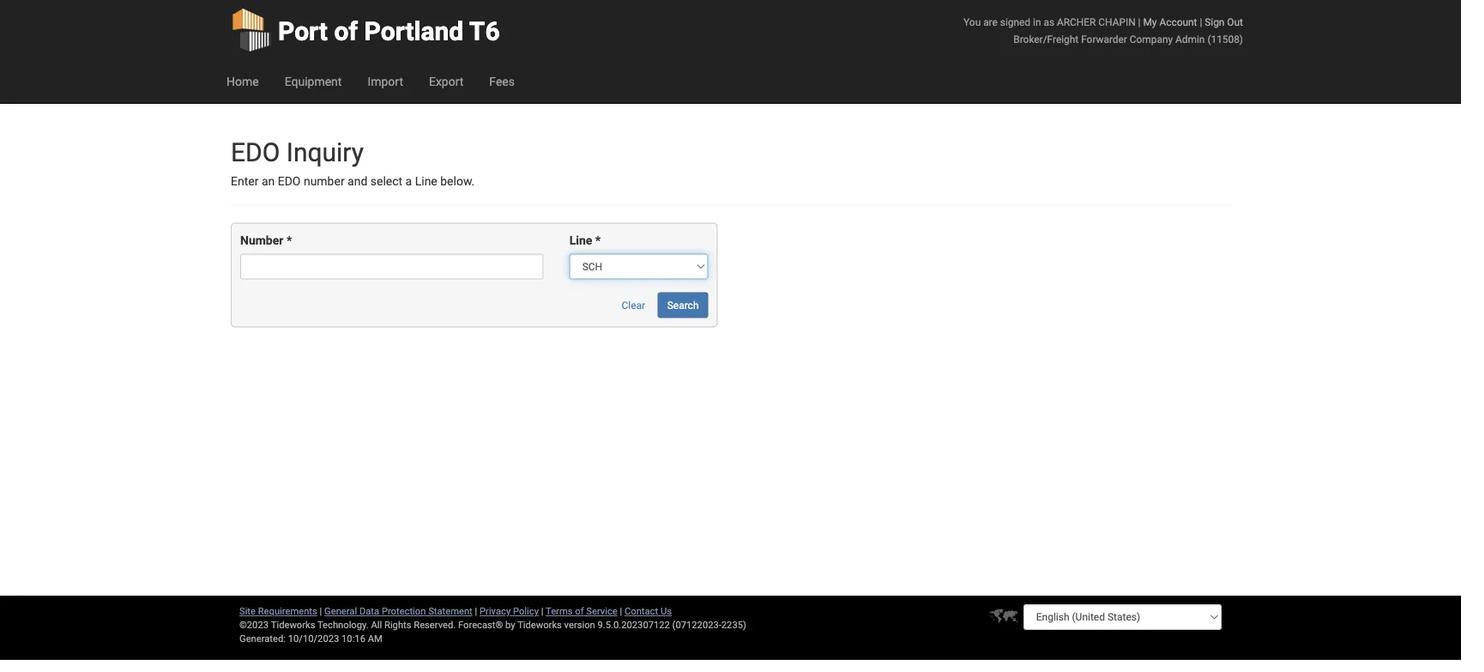 Task type: describe. For each thing, give the bounding box(es) containing it.
broker/freight
[[1014, 33, 1079, 45]]

of inside site requirements | general data protection statement | privacy policy | terms of service | contact us ©2023 tideworks technology. all rights reserved. forecast® by tideworks version 9.5.0.202307122 (07122023-2235) generated: 10/10/2023 10:16 am
[[575, 606, 584, 617]]

port of portland t6
[[278, 16, 500, 46]]

clear
[[622, 299, 646, 311]]

(07122023-
[[673, 619, 722, 631]]

tideworks
[[518, 619, 562, 631]]

sign
[[1206, 16, 1225, 28]]

home button
[[214, 60, 272, 103]]

signed
[[1001, 16, 1031, 28]]

number *
[[240, 233, 292, 248]]

by
[[506, 619, 516, 631]]

a
[[406, 174, 412, 188]]

requirements
[[258, 606, 317, 617]]

contact us link
[[625, 606, 672, 617]]

all
[[371, 619, 382, 631]]

export
[[429, 74, 464, 88]]

equipment button
[[272, 60, 355, 103]]

number
[[240, 233, 284, 248]]

my
[[1144, 16, 1158, 28]]

portland
[[364, 16, 464, 46]]

terms of service link
[[546, 606, 618, 617]]

Number * text field
[[240, 254, 544, 279]]

admin
[[1176, 33, 1206, 45]]

0 vertical spatial edo
[[231, 137, 280, 167]]

below.
[[441, 174, 475, 188]]

generated:
[[240, 633, 286, 644]]

my account link
[[1144, 16, 1198, 28]]

1 vertical spatial edo
[[278, 174, 301, 188]]

are
[[984, 16, 998, 28]]

import button
[[355, 60, 416, 103]]

* for number *
[[287, 233, 292, 248]]

privacy policy link
[[480, 606, 539, 617]]

©2023 tideworks
[[240, 619, 315, 631]]

clear button
[[613, 292, 655, 318]]

number
[[304, 174, 345, 188]]

t6
[[469, 16, 500, 46]]

* for line *
[[596, 233, 601, 248]]

am
[[368, 633, 383, 644]]

account
[[1160, 16, 1198, 28]]

line inside edo inquiry enter an edo number and select a line below.
[[415, 174, 438, 188]]

site requirements link
[[240, 606, 317, 617]]

10/10/2023
[[288, 633, 339, 644]]

you are signed in as archer chapin | my account | sign out broker/freight forwarder company admin (11508)
[[964, 16, 1244, 45]]

chapin
[[1099, 16, 1136, 28]]

equipment
[[285, 74, 342, 88]]

export button
[[416, 60, 477, 103]]

port of portland t6 link
[[231, 0, 500, 60]]

you
[[964, 16, 981, 28]]

line *
[[570, 233, 601, 248]]

| left general
[[320, 606, 322, 617]]

site
[[240, 606, 256, 617]]

and
[[348, 174, 368, 188]]

service
[[587, 606, 618, 617]]



Task type: vqa. For each thing, say whether or not it's contained in the screenshot.
Technology.
yes



Task type: locate. For each thing, give the bounding box(es) containing it.
edo
[[231, 137, 280, 167], [278, 174, 301, 188]]

technology.
[[318, 619, 369, 631]]

*
[[287, 233, 292, 248], [596, 233, 601, 248]]

of right the port
[[334, 16, 358, 46]]

0 horizontal spatial *
[[287, 233, 292, 248]]

1 horizontal spatial line
[[570, 233, 593, 248]]

an
[[262, 174, 275, 188]]

search
[[668, 299, 699, 311]]

in
[[1034, 16, 1042, 28]]

edo up enter at the top of page
[[231, 137, 280, 167]]

home
[[227, 74, 259, 88]]

search button
[[658, 292, 709, 318]]

site requirements | general data protection statement | privacy policy | terms of service | contact us ©2023 tideworks technology. all rights reserved. forecast® by tideworks version 9.5.0.202307122 (07122023-2235) generated: 10/10/2023 10:16 am
[[240, 606, 747, 644]]

sign out link
[[1206, 16, 1244, 28]]

2 * from the left
[[596, 233, 601, 248]]

port
[[278, 16, 328, 46]]

us
[[661, 606, 672, 617]]

reserved.
[[414, 619, 456, 631]]

privacy
[[480, 606, 511, 617]]

general data protection statement link
[[325, 606, 473, 617]]

1 vertical spatial line
[[570, 233, 593, 248]]

0 horizontal spatial line
[[415, 174, 438, 188]]

data
[[360, 606, 380, 617]]

0 vertical spatial line
[[415, 174, 438, 188]]

out
[[1228, 16, 1244, 28]]

as
[[1044, 16, 1055, 28]]

forecast®
[[458, 619, 503, 631]]

| left sign
[[1200, 16, 1203, 28]]

of
[[334, 16, 358, 46], [575, 606, 584, 617]]

|
[[1139, 16, 1141, 28], [1200, 16, 1203, 28], [320, 606, 322, 617], [475, 606, 478, 617], [541, 606, 544, 617], [620, 606, 623, 617]]

version
[[565, 619, 596, 631]]

enter
[[231, 174, 259, 188]]

1 horizontal spatial *
[[596, 233, 601, 248]]

| up 9.5.0.202307122
[[620, 606, 623, 617]]

statement
[[429, 606, 473, 617]]

line
[[415, 174, 438, 188], [570, 233, 593, 248]]

inquiry
[[287, 137, 364, 167]]

0 horizontal spatial of
[[334, 16, 358, 46]]

of up version
[[575, 606, 584, 617]]

10:16
[[342, 633, 366, 644]]

1 * from the left
[[287, 233, 292, 248]]

1 horizontal spatial of
[[575, 606, 584, 617]]

policy
[[513, 606, 539, 617]]

general
[[325, 606, 357, 617]]

| left my
[[1139, 16, 1141, 28]]

edo inquiry enter an edo number and select a line below.
[[231, 137, 475, 188]]

edo right the an
[[278, 174, 301, 188]]

of inside port of portland t6 link
[[334, 16, 358, 46]]

select
[[371, 174, 403, 188]]

forwarder
[[1082, 33, 1128, 45]]

| up tideworks
[[541, 606, 544, 617]]

protection
[[382, 606, 426, 617]]

fees button
[[477, 60, 528, 103]]

company
[[1130, 33, 1174, 45]]

9.5.0.202307122
[[598, 619, 670, 631]]

2235)
[[722, 619, 747, 631]]

| up forecast®
[[475, 606, 478, 617]]

fees
[[490, 74, 515, 88]]

terms
[[546, 606, 573, 617]]

import
[[368, 74, 403, 88]]

1 vertical spatial of
[[575, 606, 584, 617]]

archer
[[1058, 16, 1097, 28]]

rights
[[385, 619, 412, 631]]

contact
[[625, 606, 659, 617]]

(11508)
[[1208, 33, 1244, 45]]

0 vertical spatial of
[[334, 16, 358, 46]]



